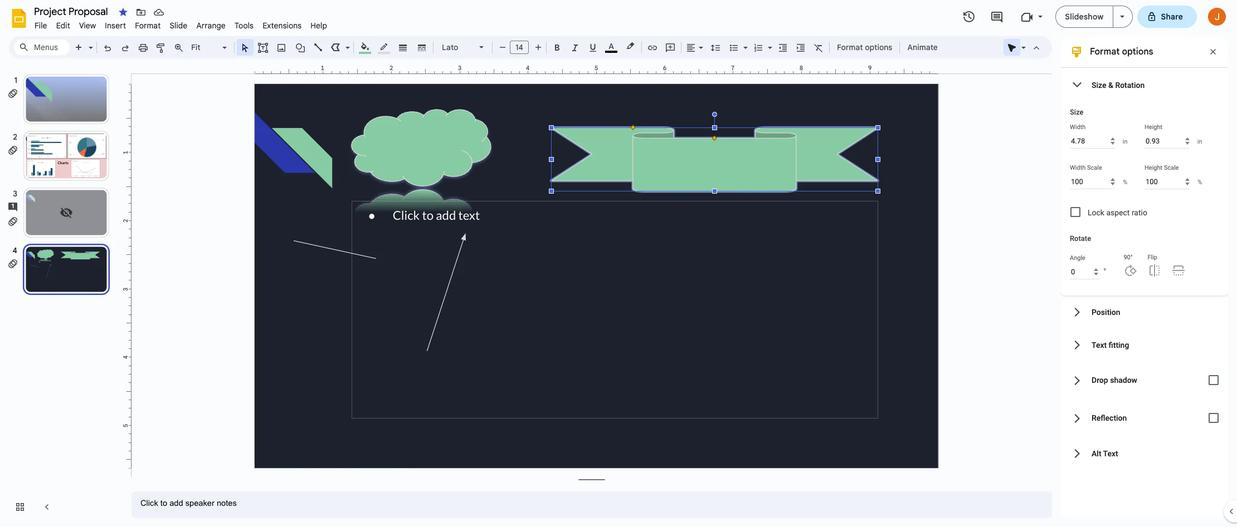 Task type: vqa. For each thing, say whether or not it's contained in the screenshot.
Size to the left
yes



Task type: describe. For each thing, give the bounding box(es) containing it.
angle
[[1070, 255, 1085, 262]]

scale for height scale
[[1164, 164, 1179, 172]]

Zoom text field
[[189, 40, 221, 55]]

alt text
[[1092, 449, 1118, 458]]

Rename text field
[[30, 4, 114, 18]]

help menu item
[[306, 19, 332, 32]]

font list. lato selected. option
[[442, 40, 473, 55]]

slide
[[170, 21, 187, 31]]

Font size field
[[510, 41, 533, 57]]

presentation options image
[[1120, 16, 1124, 18]]

file
[[35, 21, 47, 31]]

edit menu item
[[52, 19, 75, 32]]

width scale
[[1070, 164, 1102, 172]]

scale for width scale
[[1087, 164, 1102, 172]]

insert image image
[[275, 40, 288, 55]]

border dash list. line dash: solid selected. option
[[415, 40, 428, 55]]

alt text tab
[[1061, 437, 1228, 470]]

Star checkbox
[[115, 4, 131, 20]]

in for width
[[1123, 138, 1128, 145]]

rotate
[[1070, 235, 1091, 243]]

text fitting tab
[[1061, 329, 1228, 362]]

Height, measured in inches. Value must be between 0.01 and 58712 text field
[[1145, 134, 1189, 149]]

tools
[[235, 21, 254, 31]]

1 vertical spatial text
[[1103, 449, 1118, 458]]

Height Scale, measured in percents. Value must be between 1 and 6290228 text field
[[1145, 174, 1189, 189]]

°
[[1103, 267, 1106, 277]]

Width Scale, measured in percents. Value must be between 0.9 and 1228763 text field
[[1070, 174, 1115, 189]]

Toggle shadow checkbox
[[1203, 369, 1225, 392]]

animate
[[907, 42, 938, 52]]

share
[[1161, 12, 1183, 22]]

drop shadow
[[1092, 376, 1137, 385]]

flip
[[1148, 254, 1157, 261]]

Width, measured in inches. Value must be between 0.01 and 58712 text field
[[1070, 134, 1115, 149]]

Zoom field
[[188, 40, 232, 56]]

live pointer settings image
[[1019, 40, 1026, 44]]

format inside button
[[837, 42, 863, 52]]

% for height scale
[[1198, 179, 1202, 186]]

format options application
[[0, 0, 1237, 528]]

size & rotation
[[1092, 81, 1145, 89]]

Angle, measured in degrees. Value must be between 0 and 360 text field
[[1070, 265, 1098, 280]]

view menu item
[[75, 19, 100, 32]]

main toolbar
[[69, 0, 943, 432]]

animate button
[[902, 39, 943, 56]]

insert menu item
[[100, 19, 130, 32]]

format options inside format options button
[[837, 42, 892, 52]]

height for height scale
[[1145, 164, 1162, 172]]

view
[[79, 21, 96, 31]]

select line image
[[343, 40, 350, 44]]

extensions
[[263, 21, 302, 31]]

fill color: light 2 #82c7a5, close to light cyan 1 image
[[359, 40, 371, 54]]

format inside "section"
[[1090, 46, 1120, 57]]

highlight color image
[[624, 40, 636, 53]]

toggle reflection image
[[1203, 407, 1225, 430]]

border color: dark 2 light gray 1 image
[[378, 40, 390, 54]]

slideshow
[[1065, 12, 1104, 22]]

size for size
[[1070, 108, 1084, 116]]

0 vertical spatial text
[[1092, 341, 1107, 350]]

options inside format options "section"
[[1122, 46, 1153, 57]]

rotation
[[1115, 81, 1145, 89]]

% for width scale
[[1123, 179, 1127, 186]]

ratio
[[1132, 208, 1147, 217]]

reflection
[[1092, 414, 1127, 423]]



Task type: locate. For each thing, give the bounding box(es) containing it.
1 horizontal spatial format options
[[1090, 46, 1153, 57]]

%
[[1123, 179, 1127, 186], [1198, 179, 1202, 186]]

scale up height scale, measured in percents. value must be between 1 and 6290228 text field
[[1164, 164, 1179, 172]]

Toggle reflection checkbox
[[1203, 407, 1225, 430]]

height for height
[[1145, 124, 1162, 131]]

position tab
[[1061, 296, 1228, 329]]

2 horizontal spatial format
[[1090, 46, 1120, 57]]

options
[[865, 42, 892, 52], [1122, 46, 1153, 57]]

edit
[[56, 21, 70, 31]]

0 horizontal spatial format
[[135, 21, 161, 31]]

size inside 'tab'
[[1092, 81, 1106, 89]]

90°
[[1124, 254, 1133, 261]]

new slide with layout image
[[86, 40, 93, 44]]

text fitting
[[1092, 341, 1129, 350]]

height up height scale, measured in percents. value must be between 1 and 6290228 text field
[[1145, 164, 1162, 172]]

1 horizontal spatial format
[[837, 42, 863, 52]]

help
[[311, 21, 327, 31]]

1 horizontal spatial scale
[[1164, 164, 1179, 172]]

navigation
[[0, 63, 123, 528]]

width up width scale, measured in percents. value must be between 0.9 and 1228763 text field
[[1070, 164, 1086, 172]]

0 vertical spatial width
[[1070, 124, 1086, 131]]

menu bar inside menu bar banner
[[30, 14, 332, 33]]

toggle shadow image
[[1203, 369, 1225, 392]]

2 in from the left
[[1197, 138, 1202, 145]]

border weight list. 1px selected. option
[[396, 40, 409, 55]]

extensions menu item
[[258, 19, 306, 32]]

format options inside format options "section"
[[1090, 46, 1153, 57]]

0 horizontal spatial in
[[1123, 138, 1128, 145]]

in
[[1123, 138, 1128, 145], [1197, 138, 1202, 145]]

lock
[[1088, 208, 1104, 217]]

0 horizontal spatial size
[[1070, 108, 1084, 116]]

height scale
[[1145, 164, 1179, 172]]

options up size & rotation 'tab'
[[1122, 46, 1153, 57]]

menu bar banner
[[0, 0, 1237, 528]]

options inside format options button
[[865, 42, 892, 52]]

file menu item
[[30, 19, 52, 32]]

arrange menu item
[[192, 19, 230, 32]]

format inside menu item
[[135, 21, 161, 31]]

alt
[[1092, 449, 1101, 458]]

size up 'width, measured in inches. value must be between 0.01 and 58712' text box
[[1070, 108, 1084, 116]]

scale
[[1087, 164, 1102, 172], [1164, 164, 1179, 172]]

1 % from the left
[[1123, 179, 1127, 186]]

1 vertical spatial size
[[1070, 108, 1084, 116]]

height
[[1145, 124, 1162, 131], [1145, 164, 1162, 172]]

&
[[1108, 81, 1113, 89]]

lock aspect ratio
[[1088, 208, 1147, 217]]

1 vertical spatial width
[[1070, 164, 1086, 172]]

0 horizontal spatial options
[[865, 42, 892, 52]]

2 width from the top
[[1070, 164, 1086, 172]]

1 in from the left
[[1123, 138, 1128, 145]]

tools menu item
[[230, 19, 258, 32]]

width for width
[[1070, 124, 1086, 131]]

share button
[[1137, 6, 1197, 28]]

1 horizontal spatial %
[[1198, 179, 1202, 186]]

2 scale from the left
[[1164, 164, 1179, 172]]

Menus field
[[14, 40, 70, 55]]

size for size & rotation
[[1092, 81, 1106, 89]]

text
[[1092, 341, 1107, 350], [1103, 449, 1118, 458]]

shadow
[[1110, 376, 1137, 385]]

% right height scale, measured in percents. value must be between 1 and 6290228 text field
[[1198, 179, 1202, 186]]

text color image
[[605, 40, 617, 53]]

menu bar containing file
[[30, 14, 332, 33]]

1 horizontal spatial in
[[1197, 138, 1202, 145]]

reflection tab
[[1061, 400, 1228, 437]]

navigation inside format options application
[[0, 63, 123, 528]]

scale up width scale, measured in percents. value must be between 0.9 and 1228763 text field
[[1087, 164, 1102, 172]]

0 vertical spatial size
[[1092, 81, 1106, 89]]

1 height from the top
[[1145, 124, 1162, 131]]

line & paragraph spacing image
[[709, 40, 722, 55]]

lato
[[442, 42, 458, 52]]

drop
[[1092, 376, 1108, 385]]

in right 'width, measured in inches. value must be between 0.01 and 58712' text box
[[1123, 138, 1128, 145]]

slide menu item
[[165, 19, 192, 32]]

format options
[[837, 42, 892, 52], [1090, 46, 1153, 57]]

0 horizontal spatial format options
[[837, 42, 892, 52]]

% up 'aspect'
[[1123, 179, 1127, 186]]

aspect
[[1106, 208, 1130, 217]]

options left the animate button
[[865, 42, 892, 52]]

width
[[1070, 124, 1086, 131], [1070, 164, 1086, 172]]

width for width scale
[[1070, 164, 1086, 172]]

insert
[[105, 21, 126, 31]]

format options button
[[832, 39, 897, 56]]

size
[[1092, 81, 1106, 89], [1070, 108, 1084, 116]]

1 horizontal spatial options
[[1122, 46, 1153, 57]]

size left &
[[1092, 81, 1106, 89]]

in for height
[[1197, 138, 1202, 145]]

arrange
[[196, 21, 226, 31]]

shape image
[[294, 40, 307, 55]]

Font size text field
[[510, 41, 528, 54]]

mode and view toolbar
[[1003, 36, 1045, 59]]

height up height, measured in inches. value must be between 0.01 and 58712 text box
[[1145, 124, 1162, 131]]

text right alt
[[1103, 449, 1118, 458]]

1 horizontal spatial size
[[1092, 81, 1106, 89]]

0 horizontal spatial scale
[[1087, 164, 1102, 172]]

format options section
[[1061, 36, 1228, 519]]

drop shadow tab
[[1061, 362, 1228, 400]]

2 % from the left
[[1198, 179, 1202, 186]]

0 vertical spatial height
[[1145, 124, 1162, 131]]

width up 'width, measured in inches. value must be between 0.01 and 58712' text box
[[1070, 124, 1086, 131]]

size & rotation tab
[[1061, 69, 1228, 101]]

text left "fitting"
[[1092, 341, 1107, 350]]

Lock aspect ratio checkbox
[[1070, 207, 1080, 217]]

position
[[1092, 308, 1120, 317]]

1 width from the top
[[1070, 124, 1086, 131]]

in right height, measured in inches. value must be between 0.01 and 58712 text box
[[1197, 138, 1202, 145]]

format menu item
[[130, 19, 165, 32]]

menu bar
[[30, 14, 332, 33]]

1 vertical spatial height
[[1145, 164, 1162, 172]]

2 height from the top
[[1145, 164, 1162, 172]]

format
[[135, 21, 161, 31], [837, 42, 863, 52], [1090, 46, 1120, 57]]

slideshow button
[[1056, 6, 1113, 28]]

0 horizontal spatial %
[[1123, 179, 1127, 186]]

1 scale from the left
[[1087, 164, 1102, 172]]

fitting
[[1109, 341, 1129, 350]]



